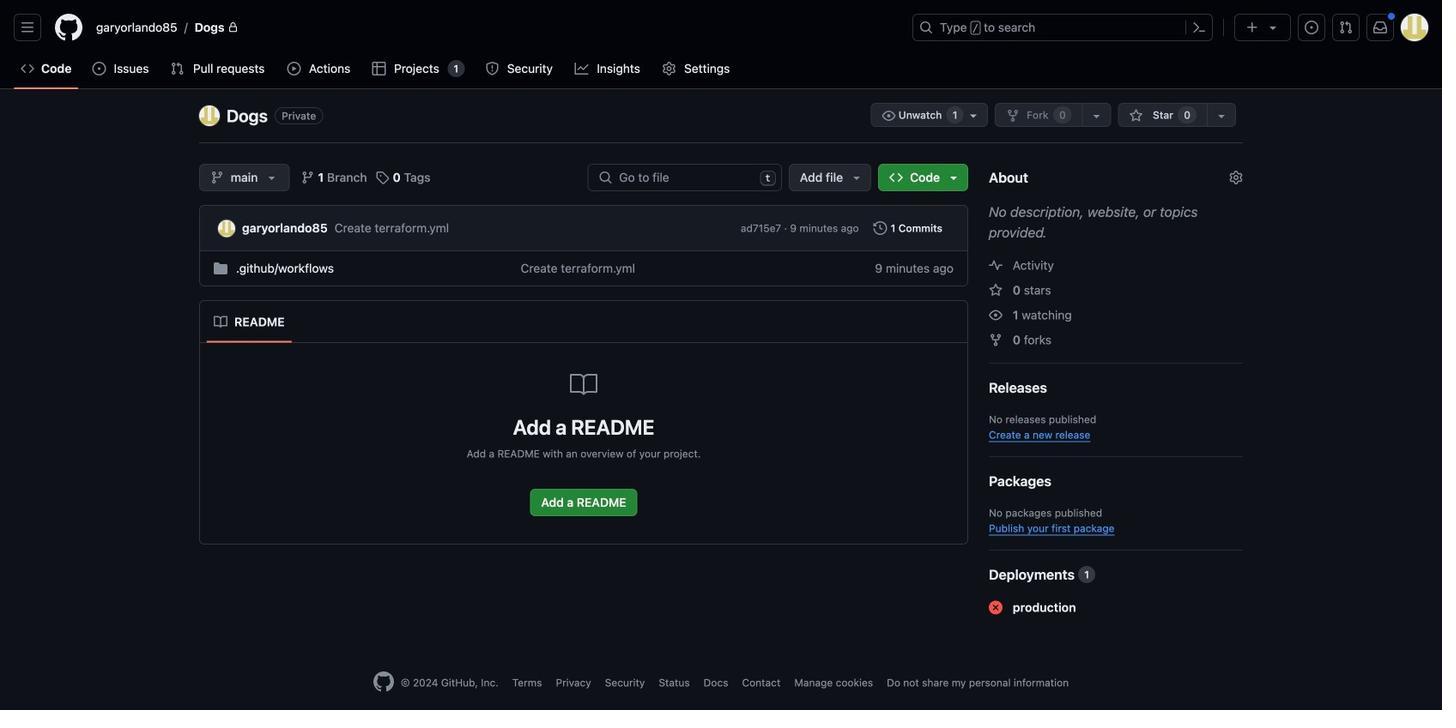 Task type: vqa. For each thing, say whether or not it's contained in the screenshot.
the rightmost ISSUE OPENED icon
yes



Task type: describe. For each thing, give the bounding box(es) containing it.
0 horizontal spatial triangle down image
[[265, 171, 279, 185]]

0 vertical spatial homepage image
[[55, 14, 82, 41]]

Go to file text field
[[619, 165, 753, 191]]

notifications image
[[1373, 21, 1387, 34]]

directory image
[[214, 262, 227, 276]]

repo forked image
[[1006, 109, 1020, 123]]

x circle fill image
[[989, 601, 1003, 615]]

owner avatar image
[[199, 106, 220, 126]]

add this repository to a list image
[[1215, 109, 1228, 123]]

1 horizontal spatial eye image
[[989, 309, 1003, 322]]

issue opened image
[[1305, 21, 1318, 34]]

edit repository metadata image
[[1229, 171, 1243, 185]]

garyorlando85 image
[[218, 220, 235, 237]]

1 horizontal spatial homepage image
[[373, 672, 394, 693]]

0 horizontal spatial code image
[[21, 62, 34, 76]]

2 horizontal spatial triangle down image
[[1266, 21, 1280, 34]]

1 vertical spatial code image
[[889, 171, 903, 185]]

git pull request image for issue opened image
[[171, 62, 184, 76]]

shield image
[[485, 62, 499, 76]]

tag image
[[376, 171, 389, 185]]

git branch image
[[210, 171, 224, 185]]

0 horizontal spatial star image
[[989, 284, 1003, 297]]

lock image
[[228, 22, 238, 33]]

0 vertical spatial eye image
[[882, 109, 896, 123]]

history image
[[873, 221, 887, 235]]

book image
[[214, 315, 227, 329]]



Task type: locate. For each thing, give the bounding box(es) containing it.
repo forked image
[[989, 333, 1003, 347]]

pulse image
[[989, 259, 1003, 273]]

graph image
[[575, 62, 589, 76]]

1 horizontal spatial star image
[[1129, 109, 1143, 123]]

command palette image
[[1192, 21, 1206, 34]]

1 vertical spatial star image
[[989, 284, 1003, 297]]

triangle down image
[[1266, 21, 1280, 34], [265, 171, 279, 185], [947, 171, 960, 185]]

1 horizontal spatial code image
[[889, 171, 903, 185]]

code image left issue opened image
[[21, 62, 34, 76]]

code image right triangle down icon
[[889, 171, 903, 185]]

issue opened image
[[92, 62, 106, 76]]

eye image
[[882, 109, 896, 123], [989, 309, 1003, 322]]

play image
[[287, 62, 301, 76]]

triangle down image
[[850, 171, 864, 185]]

star image
[[1129, 109, 1143, 123], [989, 284, 1003, 297]]

git pull request image for issue opened icon
[[1339, 21, 1353, 34]]

table image
[[372, 62, 386, 76]]

0 horizontal spatial git pull request image
[[171, 62, 184, 76]]

list
[[89, 14, 902, 41]]

git pull request image right issue opened image
[[171, 62, 184, 76]]

git pull request image
[[1339, 21, 1353, 34], [171, 62, 184, 76]]

1 vertical spatial git pull request image
[[171, 62, 184, 76]]

star image down pulse icon
[[989, 284, 1003, 297]]

homepage image
[[55, 14, 82, 41], [373, 672, 394, 693]]

git branch image
[[301, 171, 315, 185]]

gear image
[[662, 62, 676, 76]]

search image
[[598, 171, 612, 185]]

0 vertical spatial star image
[[1129, 109, 1143, 123]]

1 vertical spatial eye image
[[989, 309, 1003, 322]]

0 vertical spatial code image
[[21, 62, 34, 76]]

0 users starred this repository element
[[1178, 106, 1197, 124]]

0 horizontal spatial homepage image
[[55, 14, 82, 41]]

code image
[[21, 62, 34, 76], [889, 171, 903, 185]]

0 horizontal spatial eye image
[[882, 109, 896, 123]]

0 vertical spatial git pull request image
[[1339, 21, 1353, 34]]

see your forks of this repository image
[[1090, 109, 1104, 123]]

1 horizontal spatial git pull request image
[[1339, 21, 1353, 34]]

1 horizontal spatial triangle down image
[[947, 171, 960, 185]]

star image right see your forks of this repository 'image'
[[1129, 109, 1143, 123]]

git pull request image left notifications "image"
[[1339, 21, 1353, 34]]

plus image
[[1245, 21, 1259, 34]]

1 vertical spatial homepage image
[[373, 672, 394, 693]]



